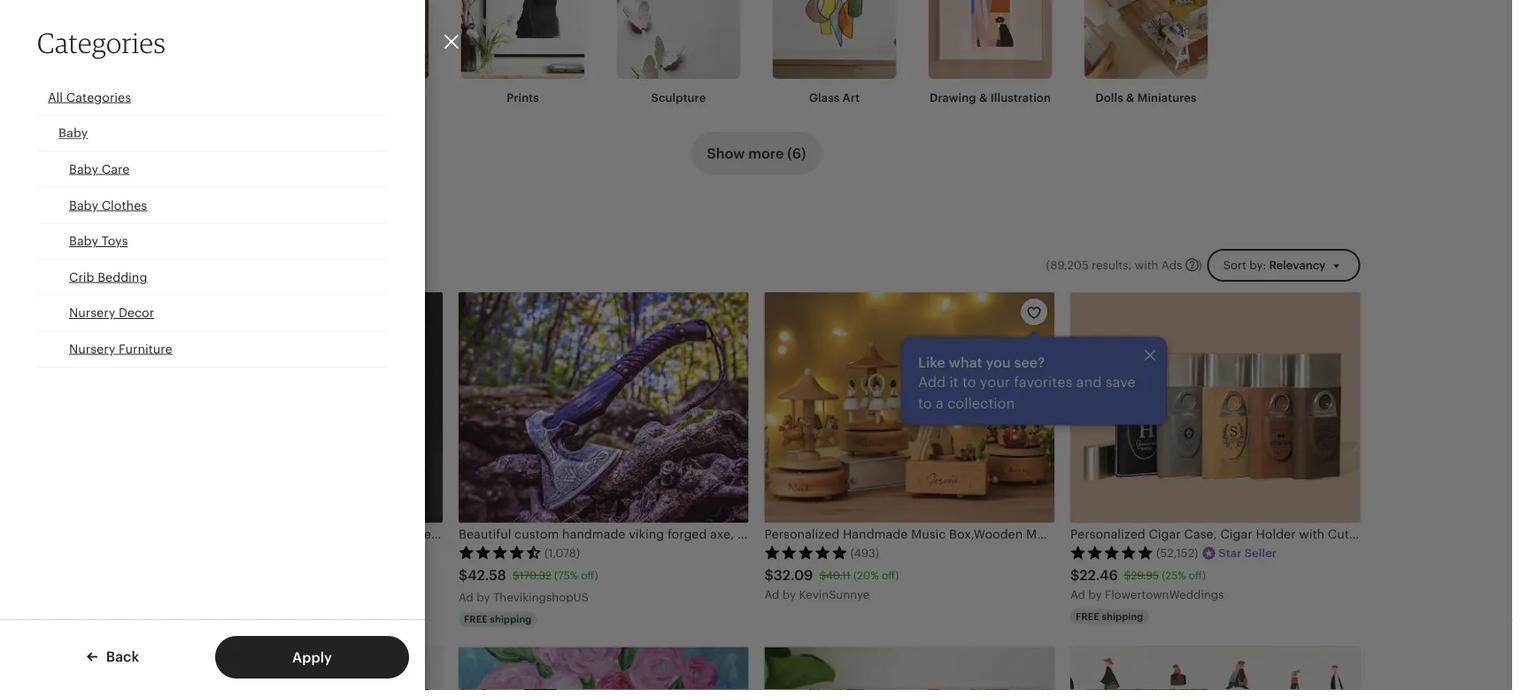 Task type: locate. For each thing, give the bounding box(es) containing it.
baby care
[[69, 162, 130, 176]]

baby left toys
[[69, 234, 98, 248]]

by down 42.58
[[477, 590, 490, 604]]

dolls & miniatures link
[[1085, 0, 1209, 105]]

off) right (20% on the bottom right of page
[[882, 569, 899, 581]]

170.32
[[520, 569, 552, 581]]

$
[[459, 567, 468, 583], [765, 567, 774, 583], [1071, 567, 1080, 583], [513, 569, 520, 581], [820, 569, 827, 581], [1125, 569, 1132, 581]]

flowertownweddings
[[1105, 588, 1225, 601]]

free shipping link
[[153, 292, 443, 629]]

2 horizontal spatial d
[[1079, 588, 1086, 601]]

nursery inside button
[[69, 342, 115, 356]]

drawing
[[930, 91, 977, 104]]

baby toys button
[[37, 224, 388, 260]]

kevinsunnye
[[799, 588, 870, 601]]

a inside the "$ 22.46 $ 29.95 (25% off) a d by flowertownweddings"
[[1071, 588, 1079, 601]]

nursery
[[69, 306, 115, 320], [69, 342, 115, 356]]

2 & from the left
[[1127, 91, 1135, 104]]

furniture
[[119, 342, 172, 356]]

( 89,205 results,
[[1047, 258, 1132, 271]]

sculpture link
[[617, 0, 741, 105]]

off) inside $ 32.09 $ 40.11 (20% off) a d by kevinsunnye
[[882, 569, 899, 581]]

1 vertical spatial all
[[185, 258, 199, 272]]

a inside $ 32.09 $ 40.11 (20% off) a d by kevinsunnye
[[765, 588, 773, 601]]

1 horizontal spatial all
[[185, 258, 199, 272]]

1 off) from the left
[[581, 569, 598, 581]]

all inside search filters dialog
[[48, 90, 63, 104]]

all
[[48, 90, 63, 104], [185, 258, 199, 272]]

0 horizontal spatial &
[[980, 91, 988, 104]]

2 off) from the left
[[882, 569, 899, 581]]

it
[[950, 374, 959, 390]]

89,205
[[1051, 258, 1089, 271]]

baby toys
[[69, 234, 128, 248]]

0 vertical spatial nursery
[[69, 306, 115, 320]]

favorites
[[1015, 374, 1073, 390]]

baby up baby toys
[[69, 198, 98, 212]]

1 horizontal spatial free
[[464, 614, 488, 625]]

star
[[1219, 546, 1242, 560]]

2 horizontal spatial off)
[[1189, 569, 1207, 581]]

to
[[963, 374, 977, 390], [919, 395, 933, 411]]

baby for baby toys
[[69, 234, 98, 248]]

prints link
[[461, 0, 585, 105]]

2 nursery from the top
[[69, 342, 115, 356]]

baby for baby care
[[69, 162, 98, 176]]

$ left 40.11
[[765, 567, 774, 583]]

to right the it
[[963, 374, 977, 390]]

$ 32.09 $ 40.11 (20% off) a d by kevinsunnye
[[765, 567, 899, 601]]

shipping for 22.46
[[1103, 611, 1144, 622]]

crib bedding
[[69, 270, 147, 284]]

0 horizontal spatial off)
[[581, 569, 598, 581]]

2 horizontal spatial 5 out of 5 stars image
[[1071, 545, 1154, 559]]

1 vertical spatial nursery
[[69, 342, 115, 356]]

by down 22.46
[[1089, 588, 1102, 601]]

nursery for nursery furniture
[[69, 342, 115, 356]]

add
[[919, 374, 946, 390]]

free for 42.58
[[464, 614, 488, 625]]

1 vertical spatial categories
[[66, 90, 131, 104]]

0 vertical spatial categories
[[37, 26, 166, 59]]

d
[[772, 588, 780, 601], [1079, 588, 1086, 601], [466, 590, 474, 604]]

all for all filters
[[185, 258, 199, 272]]

decor
[[119, 306, 154, 320]]

$ up a d by thevikingshopus at the bottom
[[513, 569, 520, 581]]

glass art
[[810, 91, 860, 104]]

off) inside the "$ 22.46 $ 29.95 (25% off) a d by flowertownweddings"
[[1189, 569, 1207, 581]]

42.58
[[468, 567, 507, 583]]

2 horizontal spatial shipping
[[1103, 611, 1144, 622]]

back link
[[87, 647, 139, 667]]

1 5 out of 5 stars image from the left
[[153, 545, 236, 559]]

baby left "care"
[[69, 162, 98, 176]]

1 nursery from the top
[[69, 306, 115, 320]]

0 horizontal spatial all
[[48, 90, 63, 104]]

d inside $ 32.09 $ 40.11 (20% off) a d by kevinsunnye
[[772, 588, 780, 601]]

0 horizontal spatial free shipping
[[158, 614, 226, 625]]

d inside the "$ 22.46 $ 29.95 (25% off) a d by flowertownweddings"
[[1079, 588, 1086, 601]]

personalized cigar case, cigar holder with cutter, groomsmen cigar case, gift for him, groomsmen gifts, cigar travel case, gift for husband image
[[1071, 292, 1361, 523]]

seller
[[1245, 546, 1278, 560]]

2 5 out of 5 stars image from the left
[[765, 545, 848, 559]]

3 5 out of 5 stars image from the left
[[1071, 545, 1154, 559]]

back
[[103, 648, 139, 664]]

shipping
[[1103, 611, 1144, 622], [184, 614, 226, 625], [490, 614, 532, 625]]

and
[[1077, 374, 1102, 390]]

5 out of 5 stars image for 22.46
[[1071, 545, 1154, 559]]

by down the '32.09'
[[783, 588, 796, 601]]

1 horizontal spatial 5 out of 5 stars image
[[765, 545, 848, 559]]

categories
[[37, 26, 166, 59], [66, 90, 131, 104]]

your
[[981, 374, 1011, 390]]

beautiful custom handmade viking forged axe, groomsmen gift , birthday gift, collectibles axe , gift for him , anniversary gift for husband image
[[459, 292, 749, 523]]

& inside "link"
[[980, 91, 988, 104]]

1 horizontal spatial d
[[772, 588, 780, 601]]

toys
[[102, 234, 128, 248]]

$ down 4.5 out of 5 stars image
[[459, 567, 468, 583]]

0 horizontal spatial 5 out of 5 stars image
[[153, 545, 236, 559]]

d down 42.58
[[466, 590, 474, 604]]

& right drawing
[[980, 91, 988, 104]]

by
[[783, 588, 796, 601], [1089, 588, 1102, 601], [477, 590, 490, 604]]

by for 32.09
[[783, 588, 796, 601]]

1 horizontal spatial &
[[1127, 91, 1135, 104]]

(52,152)
[[1157, 546, 1199, 560]]

1 horizontal spatial shipping
[[490, 614, 532, 625]]

crib
[[69, 270, 94, 284]]

0 horizontal spatial to
[[919, 395, 933, 411]]

off) for 42.58
[[581, 569, 598, 581]]

free shipping inside free shipping link
[[158, 614, 226, 625]]

categories up all categories
[[37, 26, 166, 59]]

nursery inside button
[[69, 306, 115, 320]]

like
[[919, 354, 946, 370]]

off)
[[581, 569, 598, 581], [882, 569, 899, 581], [1189, 569, 1207, 581]]

0 horizontal spatial by
[[477, 590, 490, 604]]

1 vertical spatial to
[[919, 395, 933, 411]]

5 out of 5 stars image
[[153, 545, 236, 559], [765, 545, 848, 559], [1071, 545, 1154, 559]]

1 horizontal spatial to
[[963, 374, 977, 390]]

2 horizontal spatial free shipping
[[1076, 611, 1144, 622]]

ads
[[1162, 258, 1183, 271]]

categories inside button
[[66, 90, 131, 104]]

3 off) from the left
[[1189, 569, 1207, 581]]

free shipping
[[1076, 611, 1144, 622], [158, 614, 226, 625], [464, 614, 532, 625]]

bedding
[[98, 270, 147, 284]]

dolls & miniatures
[[1096, 91, 1197, 104]]

$ inside the $ 42.58 $ 170.32 (75% off)
[[513, 569, 520, 581]]

with
[[1135, 258, 1159, 271]]

baby clothes button
[[37, 188, 388, 224]]

$ left 29.95
[[1071, 567, 1080, 583]]

off) for 32.09
[[882, 569, 899, 581]]

with ads
[[1135, 258, 1183, 271]]

baby down all categories
[[58, 126, 88, 140]]

glass
[[810, 91, 840, 104]]

a
[[936, 395, 944, 411], [765, 588, 773, 601], [1071, 588, 1079, 601], [459, 590, 467, 604]]

nursery down nursery decor
[[69, 342, 115, 356]]

1 horizontal spatial by
[[783, 588, 796, 601]]

apply
[[292, 649, 332, 665]]

(20%
[[854, 569, 879, 581]]

star seller
[[1219, 546, 1278, 560]]

0 horizontal spatial free
[[158, 614, 182, 625]]

free
[[1076, 611, 1100, 622], [158, 614, 182, 625], [464, 614, 488, 625]]

1 & from the left
[[980, 91, 988, 104]]

baby
[[58, 126, 88, 140], [69, 162, 98, 176], [69, 198, 98, 212], [69, 234, 98, 248]]

2 horizontal spatial by
[[1089, 588, 1102, 601]]

by inside the "$ 22.46 $ 29.95 (25% off) a d by flowertownweddings"
[[1089, 588, 1102, 601]]

prints
[[507, 91, 539, 104]]

0 vertical spatial to
[[963, 374, 977, 390]]

nursery down "crib"
[[69, 306, 115, 320]]

custom royal portrait from photo, renaissance portrait, historical portrait, royal portrait, human portrait, custom men women portrait image
[[153, 292, 443, 523]]

to down add
[[919, 395, 933, 411]]

categories up baby care
[[66, 90, 131, 104]]

0 vertical spatial all
[[48, 90, 63, 104]]

5 out of 5 stars image for 32.09
[[765, 545, 848, 559]]

nursery furniture
[[69, 342, 172, 356]]

&
[[980, 91, 988, 104], [1127, 91, 1135, 104]]

all categories button
[[37, 80, 388, 116]]

baby for baby
[[58, 126, 88, 140]]

off) right (25%
[[1189, 569, 1207, 581]]

1 horizontal spatial free shipping
[[464, 614, 532, 625]]

(1,078)
[[545, 546, 580, 560]]

d down the '32.09'
[[772, 588, 780, 601]]

baby for baby clothes
[[69, 198, 98, 212]]

1 horizontal spatial off)
[[882, 569, 899, 581]]

2 horizontal spatial free
[[1076, 611, 1100, 622]]

off) inside the $ 42.58 $ 170.32 (75% off)
[[581, 569, 598, 581]]

by inside $ 32.09 $ 40.11 (20% off) a d by kevinsunnye
[[783, 588, 796, 601]]

art
[[843, 91, 860, 104]]

off) right (75%
[[581, 569, 598, 581]]

drawing & illustration
[[930, 91, 1052, 104]]

d down 22.46
[[1079, 588, 1086, 601]]

nursery for nursery decor
[[69, 306, 115, 320]]

& right dolls
[[1127, 91, 1135, 104]]



Task type: vqa. For each thing, say whether or not it's contained in the screenshot.
see?
yes



Task type: describe. For each thing, give the bounding box(es) containing it.
the station print image
[[1071, 647, 1361, 690]]

smaller xs image
[[1027, 306, 1043, 321]]

40.11
[[827, 569, 851, 581]]

all filters
[[185, 258, 236, 272]]

nursery furniture button
[[37, 331, 388, 367]]

d for 22.46
[[1079, 588, 1086, 601]]

(493)
[[851, 546, 880, 560]]

by for 22.46
[[1089, 588, 1102, 601]]

you
[[986, 354, 1011, 370]]

free shipping for 42.58
[[464, 614, 532, 625]]

all categories
[[48, 90, 131, 104]]

glass art link
[[773, 0, 897, 105]]

care
[[102, 162, 130, 176]]

nursery decor
[[69, 306, 154, 320]]

0 horizontal spatial d
[[466, 590, 474, 604]]

)
[[1199, 258, 1203, 271]]

4.5 out of 5 stars image
[[459, 545, 542, 559]]

$ 42.58 $ 170.32 (75% off)
[[459, 567, 598, 583]]

baby button
[[37, 116, 388, 152]]

baby clothes
[[69, 198, 147, 212]]

d for 32.09
[[772, 588, 780, 601]]

all for all categories
[[48, 90, 63, 104]]

peonies in blue and white ginger jar, floral still life, pink peonies,fine art print, "frances" by carolyn shultz image
[[459, 647, 749, 690]]

results,
[[1092, 258, 1132, 271]]

baby care button
[[37, 152, 388, 188]]

5 out of 5 stars image inside free shipping link
[[153, 545, 236, 559]]

collection
[[948, 395, 1015, 411]]

0 horizontal spatial shipping
[[184, 614, 226, 625]]

29.95
[[1132, 569, 1160, 581]]

& for miniatures
[[1127, 91, 1135, 104]]

32.09
[[774, 567, 814, 583]]

nursery decor button
[[37, 295, 388, 331]]

apply button
[[215, 636, 409, 679]]

& for illustration
[[980, 91, 988, 104]]

like what you see? add it to your favorites and save to a collection
[[919, 354, 1137, 411]]

a inside like what you see? add it to your favorites and save to a collection
[[936, 395, 944, 411]]

22.46
[[1080, 567, 1119, 583]]

filters
[[202, 258, 236, 272]]

free for 22.46
[[1076, 611, 1100, 622]]

save
[[1106, 374, 1137, 390]]

personalized handmade music box,wooden music box,wooden horse musical carousel,vintage music box,heirloom carousel,baby boy girl shower gift image
[[765, 292, 1055, 523]]

all filters button
[[153, 249, 249, 281]]

see?
[[1015, 354, 1046, 370]]

$ right 22.46
[[1125, 569, 1132, 581]]

illustration
[[991, 91, 1052, 104]]

shipping for 42.58
[[490, 614, 532, 625]]

black cat print painting print cat lover gift cat decor cat art decor wall art home decor cat lover gift unframed select your print image
[[153, 647, 443, 690]]

(25%
[[1162, 569, 1187, 581]]

thevikingshopus
[[493, 590, 589, 604]]

off) for 22.46
[[1189, 569, 1207, 581]]

crib bedding button
[[37, 260, 388, 295]]

what
[[949, 354, 983, 370]]

drawing & illustration link
[[929, 0, 1053, 105]]

miniatures
[[1138, 91, 1197, 104]]

(
[[1047, 258, 1051, 271]]

free shipping for 22.46
[[1076, 611, 1144, 622]]

(75%
[[555, 569, 579, 581]]

dolls
[[1096, 91, 1124, 104]]

sculpture
[[652, 91, 706, 104]]

a d by thevikingshopus
[[459, 590, 589, 604]]

search filters dialog
[[0, 0, 1514, 690]]

$ 22.46 $ 29.95 (25% off) a d by flowertownweddings
[[1071, 567, 1225, 601]]

clothes
[[102, 198, 147, 212]]

$ up kevinsunnye
[[820, 569, 827, 581]]

5th anniversary gift for him | soundwave art | wood anniversary | voice recording gift image
[[765, 647, 1055, 690]]



